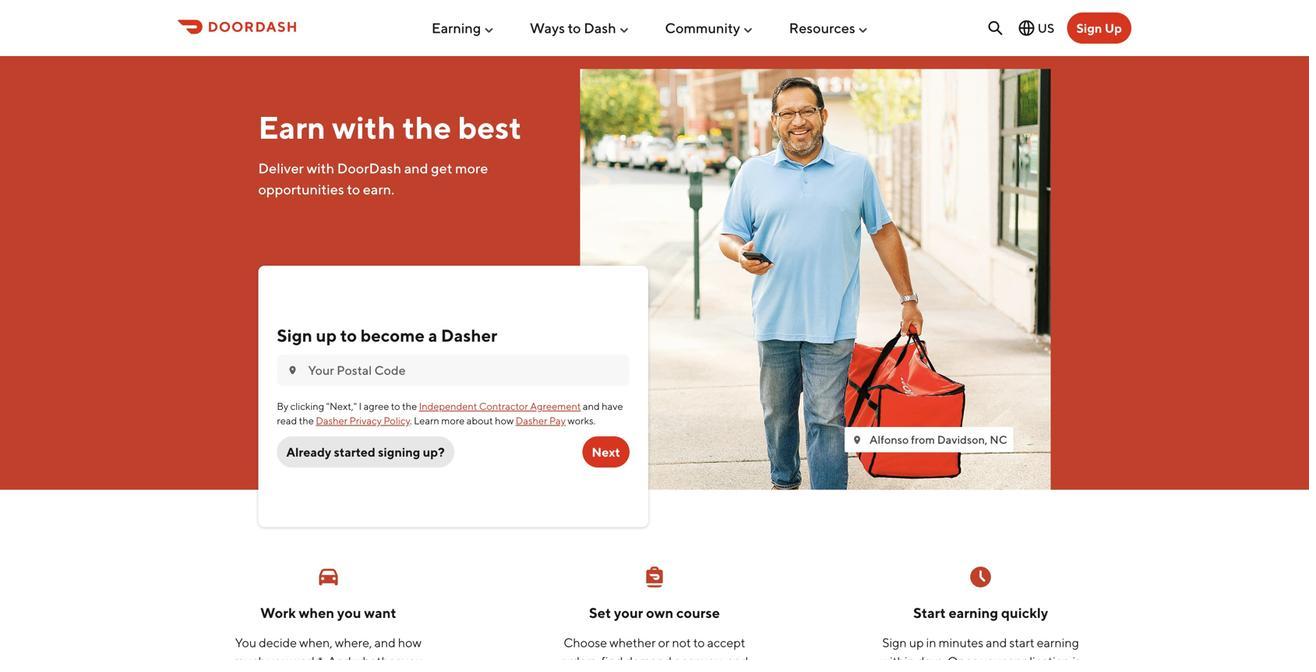 Task type: vqa. For each thing, say whether or not it's contained in the screenshot.
WORK
yes



Task type: locate. For each thing, give the bounding box(es) containing it.
sign up in minutes and start earning within days. once your application i
[[879, 635, 1083, 660]]

with up "doordash" on the top left of the page
[[332, 109, 396, 146]]

within
[[881, 654, 915, 660]]

resources link
[[789, 13, 870, 43]]

1 vertical spatial earning
[[1037, 635, 1079, 650]]

to inside deliver with doordash and get more opportunities to earn.
[[347, 181, 360, 198]]

0 vertical spatial up
[[316, 325, 337, 346]]

more
[[455, 160, 488, 177], [441, 415, 465, 427]]

policy
[[384, 415, 410, 427]]

up for to
[[316, 325, 337, 346]]

sign for sign up in minutes and start earning within days. once your application i
[[883, 635, 907, 650]]

you up the where,
[[337, 604, 361, 621]]

up for in
[[909, 635, 924, 650]]

1 horizontal spatial sign
[[883, 635, 907, 650]]

with inside deliver with doordash and get more opportunities to earn.
[[307, 160, 334, 177]]

1 vertical spatial with
[[307, 160, 334, 177]]

sign up location pin image
[[277, 325, 312, 346]]

start earning quickly
[[913, 604, 1048, 621]]

and down want
[[374, 635, 396, 650]]

and inside and have read the
[[583, 400, 600, 412]]

earning
[[949, 604, 998, 621], [1037, 635, 1079, 650]]

0 horizontal spatial you
[[268, 654, 289, 660]]

the down "clicking" on the left bottom
[[299, 415, 314, 427]]

whether up demand
[[610, 635, 656, 650]]

0 horizontal spatial sign
[[277, 325, 312, 346]]

"next,"
[[326, 400, 357, 412]]

orders,
[[561, 654, 599, 660]]

application
[[1008, 654, 1070, 660]]

how down contractor on the left of the page
[[495, 415, 514, 427]]

1 vertical spatial more
[[441, 415, 465, 427]]

1 vertical spatial you
[[268, 654, 289, 660]]

up left become
[[316, 325, 337, 346]]

works.
[[568, 415, 596, 427]]

location pin image
[[851, 434, 863, 446]]

0 horizontal spatial dasher
[[316, 415, 348, 427]]

and have read the
[[277, 400, 623, 427]]

already started signing up?
[[286, 445, 445, 459]]

by
[[277, 400, 288, 412]]

dasher privacy policy link
[[316, 415, 410, 427]]

and inside you decide when, where, and how much you work*. and whether yo
[[374, 635, 396, 650]]

and inside sign up in minutes and start earning within days. once your application i
[[986, 635, 1007, 650]]

from
[[911, 433, 935, 446]]

work*.
[[291, 654, 325, 660]]

more down independent
[[441, 415, 465, 427]]

0 horizontal spatial how
[[398, 635, 422, 650]]

about
[[467, 415, 493, 427]]

have
[[602, 400, 623, 412]]

opportunities
[[258, 181, 344, 198]]

globe line image
[[1018, 19, 1036, 37]]

much
[[234, 654, 266, 660]]

1 vertical spatial up
[[909, 635, 924, 650]]

1 horizontal spatial your
[[981, 654, 1006, 660]]

privacy
[[349, 415, 382, 427]]

the up get
[[402, 109, 451, 146]]

more for get
[[455, 160, 488, 177]]

earning
[[432, 20, 481, 36]]

up
[[316, 325, 337, 346], [909, 635, 924, 650]]

1 vertical spatial sign
[[277, 325, 312, 346]]

with for the
[[332, 109, 396, 146]]

read
[[277, 415, 297, 427]]

your right set
[[614, 604, 643, 621]]

to inside choose whether or not to accept orders, find demand near you, an
[[693, 635, 705, 650]]

set
[[589, 604, 611, 621]]

quickly
[[1001, 604, 1048, 621]]

1 vertical spatial how
[[398, 635, 422, 650]]

already
[[286, 445, 331, 459]]

davidson,
[[937, 433, 988, 446]]

to
[[568, 20, 581, 36], [347, 181, 360, 198], [340, 325, 357, 346], [391, 400, 400, 412], [693, 635, 705, 650]]

1 horizontal spatial how
[[495, 415, 514, 427]]

1 horizontal spatial dasher
[[441, 325, 497, 346]]

more inside deliver with doordash and get more opportunities to earn.
[[455, 160, 488, 177]]

the up the .
[[402, 400, 417, 412]]

sign up to become a dasher
[[277, 325, 497, 346]]

not
[[672, 635, 691, 650]]

1 horizontal spatial up
[[909, 635, 924, 650]]

and inside deliver with doordash and get more opportunities to earn.
[[404, 160, 428, 177]]

sign for sign up to become a dasher
[[277, 325, 312, 346]]

earning up minutes at bottom right
[[949, 604, 998, 621]]

up left 'in'
[[909, 635, 924, 650]]

dasher up the your postal code "text field" at the bottom left of the page
[[441, 325, 497, 346]]

earn
[[258, 109, 326, 146]]

and left start
[[986, 635, 1007, 650]]

sign inside button
[[1077, 21, 1102, 35]]

sign left the up
[[1077, 21, 1102, 35]]

Your Postal Code text field
[[308, 362, 620, 379]]

your inside sign up in minutes and start earning within days. once your application i
[[981, 654, 1006, 660]]

1 vertical spatial whether
[[354, 654, 400, 660]]

us
[[1038, 21, 1055, 35]]

0 vertical spatial whether
[[610, 635, 656, 650]]

you
[[337, 604, 361, 621], [268, 654, 289, 660]]

minutes
[[939, 635, 984, 650]]

nc
[[990, 433, 1007, 446]]

earning up the application
[[1037, 635, 1079, 650]]

2 vertical spatial sign
[[883, 635, 907, 650]]

sign up within
[[883, 635, 907, 650]]

earning link
[[432, 13, 495, 43]]

to right 'not'
[[693, 635, 705, 650]]

and
[[404, 160, 428, 177], [583, 400, 600, 412], [374, 635, 396, 650], [986, 635, 1007, 650]]

how
[[495, 415, 514, 427], [398, 635, 422, 650]]

get
[[431, 160, 452, 177]]

choose whether or not to accept orders, find demand near you, an
[[555, 635, 754, 660]]

resources
[[789, 20, 855, 36]]

work when you want
[[260, 604, 396, 621]]

0 vertical spatial you
[[337, 604, 361, 621]]

choose
[[564, 635, 607, 650]]

how inside you decide when, where, and how much you work*. and whether yo
[[398, 635, 422, 650]]

0 vertical spatial with
[[332, 109, 396, 146]]

dasher down "next,"
[[316, 415, 348, 427]]

0 vertical spatial sign
[[1077, 21, 1102, 35]]

dasher
[[441, 325, 497, 346], [316, 415, 348, 427], [516, 415, 548, 427]]

1 vertical spatial the
[[402, 400, 417, 412]]

more right get
[[455, 160, 488, 177]]

2 vertical spatial the
[[299, 415, 314, 427]]

0 horizontal spatial up
[[316, 325, 337, 346]]

ways
[[530, 20, 565, 36]]

alfonso from davidson, nc
[[870, 433, 1007, 446]]

earning inside sign up in minutes and start earning within days. once your application i
[[1037, 635, 1079, 650]]

0 horizontal spatial earning
[[949, 604, 998, 621]]

0 vertical spatial your
[[614, 604, 643, 621]]

you decide when, where, and how much you work*. and whether yo
[[223, 635, 434, 660]]

more for learn
[[441, 415, 465, 427]]

1 horizontal spatial earning
[[1037, 635, 1079, 650]]

and up the works.
[[583, 400, 600, 412]]

how right the where,
[[398, 635, 422, 650]]

1 horizontal spatial whether
[[610, 635, 656, 650]]

find
[[601, 654, 623, 660]]

to left earn.
[[347, 181, 360, 198]]

sign inside sign up in minutes and start earning within days. once your application i
[[883, 635, 907, 650]]

independent
[[419, 400, 477, 412]]

i
[[359, 400, 362, 412]]

with up opportunities
[[307, 160, 334, 177]]

your right once at the bottom right
[[981, 654, 1006, 660]]

independent contractor agreement link
[[419, 400, 581, 412]]

clicking
[[290, 400, 324, 412]]

and left get
[[404, 160, 428, 177]]

sign up button
[[1067, 12, 1132, 44]]

the
[[402, 109, 451, 146], [402, 400, 417, 412], [299, 415, 314, 427]]

up inside sign up in minutes and start earning within days. once your application i
[[909, 635, 924, 650]]

with
[[332, 109, 396, 146], [307, 160, 334, 177]]

0 vertical spatial more
[[455, 160, 488, 177]]

you down decide
[[268, 654, 289, 660]]

whether down the where,
[[354, 654, 400, 660]]

dasher left pay
[[516, 415, 548, 427]]

once
[[948, 654, 979, 660]]

to left dash
[[568, 20, 581, 36]]

2 horizontal spatial sign
[[1077, 21, 1102, 35]]

1 vertical spatial your
[[981, 654, 1006, 660]]

0 horizontal spatial whether
[[354, 654, 400, 660]]

your
[[614, 604, 643, 621], [981, 654, 1006, 660]]

to up policy
[[391, 400, 400, 412]]



Task type: describe. For each thing, give the bounding box(es) containing it.
you inside you decide when, where, and how much you work*. and whether yo
[[268, 654, 289, 660]]

to inside "link"
[[568, 20, 581, 36]]

the inside and have read the
[[299, 415, 314, 427]]

ways to dash
[[530, 20, 616, 36]]

demand
[[625, 654, 672, 660]]

whether inside you decide when, where, and how much you work*. and whether yo
[[354, 654, 400, 660]]

start
[[1010, 635, 1035, 650]]

order hotbag fill image
[[642, 565, 667, 590]]

deliver with doordash and get more opportunities to earn.
[[258, 160, 488, 198]]

where,
[[335, 635, 372, 650]]

1 horizontal spatial you
[[337, 604, 361, 621]]

by clicking "next," i agree to the independent contractor agreement
[[277, 400, 581, 412]]

to left become
[[340, 325, 357, 346]]

deliver
[[258, 160, 304, 177]]

and
[[328, 654, 351, 660]]

near
[[674, 654, 699, 660]]

accept
[[707, 635, 745, 650]]

up?
[[423, 445, 445, 459]]

ways to dash link
[[530, 13, 630, 43]]

learn
[[414, 415, 439, 427]]

dasher privacy policy . learn more about how dasher pay works.
[[316, 415, 596, 427]]

become
[[361, 325, 425, 346]]

0 vertical spatial the
[[402, 109, 451, 146]]

in
[[926, 635, 936, 650]]

contractor
[[479, 400, 528, 412]]

dash
[[584, 20, 616, 36]]

next
[[592, 445, 620, 459]]

already started signing up? button
[[277, 436, 454, 468]]

or
[[658, 635, 670, 650]]

earn with the best
[[258, 109, 522, 146]]

with for doordash
[[307, 160, 334, 177]]

dasher pay link
[[516, 415, 566, 427]]

up
[[1105, 21, 1122, 35]]

vehicle car image
[[316, 565, 341, 590]]

0 vertical spatial how
[[495, 415, 514, 427]]

decide
[[259, 635, 297, 650]]

set your own course
[[589, 604, 720, 621]]

when,
[[299, 635, 333, 650]]

2 horizontal spatial dasher
[[516, 415, 548, 427]]

you,
[[702, 654, 725, 660]]

own
[[646, 604, 674, 621]]

you
[[235, 635, 256, 650]]

earn.
[[363, 181, 395, 198]]

course
[[676, 604, 720, 621]]

whether inside choose whether or not to accept orders, find demand near you, an
[[610, 635, 656, 650]]

doordash
[[337, 160, 401, 177]]

when
[[299, 604, 334, 621]]

days.
[[917, 654, 945, 660]]

start
[[913, 604, 946, 621]]

community
[[665, 20, 740, 36]]

work
[[260, 604, 296, 621]]

best
[[458, 109, 522, 146]]

alfonso
[[870, 433, 909, 446]]

time fill image
[[968, 565, 993, 590]]

a
[[428, 325, 437, 346]]

.
[[410, 415, 412, 427]]

0 horizontal spatial your
[[614, 604, 643, 621]]

started
[[334, 445, 376, 459]]

agree
[[364, 400, 389, 412]]

sign for sign up
[[1077, 21, 1102, 35]]

want
[[364, 604, 396, 621]]

alfonso from davidson, nc image
[[580, 69, 1051, 490]]

location pin image
[[286, 364, 299, 377]]

sign up
[[1077, 21, 1122, 35]]

agreement
[[530, 400, 581, 412]]

0 vertical spatial earning
[[949, 604, 998, 621]]

pay
[[549, 415, 566, 427]]

community link
[[665, 13, 754, 43]]

next button
[[582, 436, 630, 468]]

signing
[[378, 445, 420, 459]]



